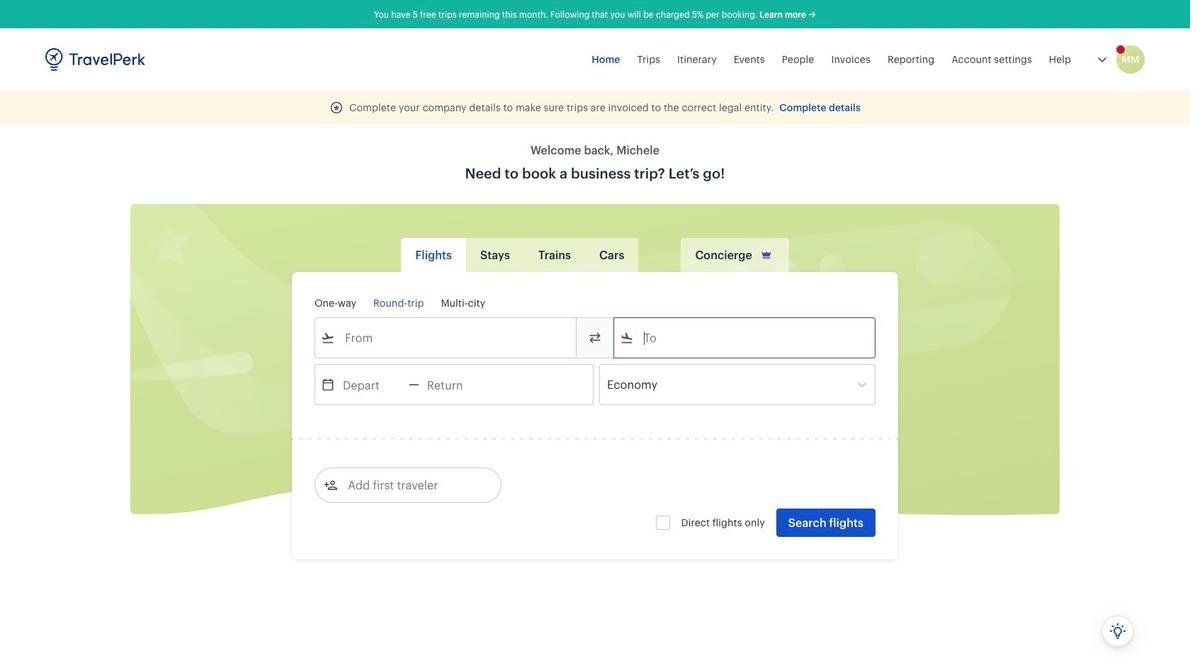 Task type: describe. For each thing, give the bounding box(es) containing it.
Return text field
[[419, 365, 493, 405]]

Add first traveler search field
[[338, 474, 486, 497]]

Depart text field
[[335, 365, 409, 405]]



Task type: vqa. For each thing, say whether or not it's contained in the screenshot.
Return text box
yes



Task type: locate. For each thing, give the bounding box(es) containing it.
To search field
[[634, 327, 857, 349]]

From search field
[[335, 327, 558, 349]]



